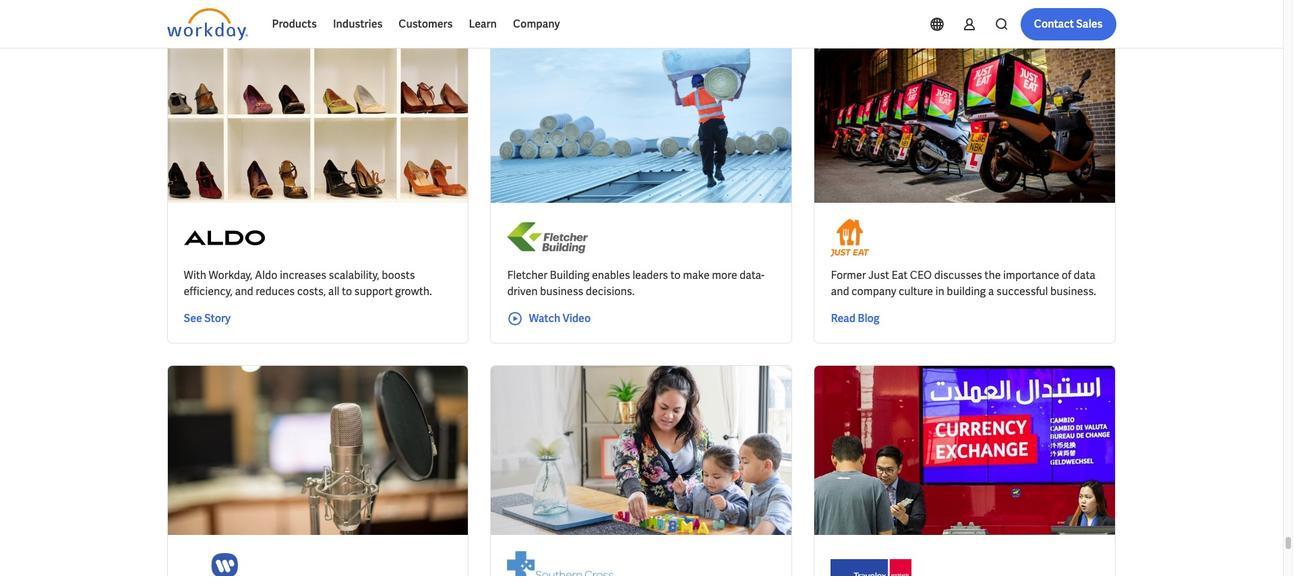Task type: describe. For each thing, give the bounding box(es) containing it.
customers
[[399, 17, 453, 31]]

topic
[[178, 15, 201, 27]]

see
[[184, 312, 202, 326]]

clear
[[527, 15, 550, 27]]

increases
[[280, 268, 326, 283]]

just eat (just-eat holding limited) image
[[831, 219, 869, 257]]

data-
[[740, 268, 765, 283]]

clear all button
[[523, 7, 567, 34]]

read blog
[[831, 312, 880, 326]]

workday,
[[209, 268, 253, 283]]

and inside former just eat ceo discusses the importance of data and company culture in building a successful business.
[[831, 285, 849, 299]]

building
[[947, 285, 986, 299]]

growth.
[[395, 285, 432, 299]]

fletcher
[[507, 268, 548, 283]]

scalability,
[[329, 268, 379, 283]]

more button
[[452, 7, 512, 34]]

enables
[[592, 268, 630, 283]]

a
[[988, 285, 994, 299]]

see story link
[[184, 311, 231, 327]]

eat
[[892, 268, 908, 283]]

former
[[831, 268, 866, 283]]

more
[[712, 268, 737, 283]]

former just eat ceo discusses the importance of data and company culture in building a successful business.
[[831, 268, 1096, 299]]

read blog link
[[831, 311, 880, 327]]

data
[[1074, 268, 1096, 283]]

see story
[[184, 312, 231, 326]]

contact sales
[[1034, 17, 1103, 31]]

products
[[272, 17, 317, 31]]

fletcher building image
[[507, 219, 588, 257]]

reduces
[[256, 285, 295, 299]]

watch video
[[529, 312, 591, 326]]

go to the homepage image
[[167, 8, 248, 40]]

the
[[985, 268, 1001, 283]]

decisions.
[[586, 285, 635, 299]]

video
[[563, 312, 591, 326]]

leaders
[[633, 268, 668, 283]]

industry button
[[238, 7, 312, 34]]

and inside the with workday, aldo increases scalability, boosts efficiency, and reduces costs, all to support growth.
[[235, 285, 253, 299]]

to inside fletcher building enables leaders to make more data- driven business decisions.
[[670, 268, 681, 283]]

watch video link
[[507, 311, 591, 327]]



Task type: locate. For each thing, give the bounding box(es) containing it.
business outcome button
[[323, 7, 441, 34]]

warner music group inc. image
[[184, 552, 265, 576]]

1 horizontal spatial to
[[670, 268, 681, 283]]

business
[[334, 15, 372, 27]]

and down workday,
[[235, 285, 253, 299]]

industries
[[333, 17, 383, 31]]

support
[[354, 285, 393, 299]]

products button
[[264, 8, 325, 40]]

0 horizontal spatial and
[[235, 285, 253, 299]]

southern cross medical care society image
[[507, 552, 614, 576]]

in
[[936, 285, 945, 299]]

sales
[[1076, 17, 1103, 31]]

the aldo group image
[[184, 219, 265, 257]]

topic button
[[167, 7, 228, 34]]

1 vertical spatial to
[[342, 285, 352, 299]]

just
[[868, 268, 889, 283]]

make
[[683, 268, 710, 283]]

story
[[204, 312, 231, 326]]

all
[[552, 15, 563, 27]]

contact sales link
[[1021, 8, 1116, 40]]

to
[[670, 268, 681, 283], [342, 285, 352, 299]]

business.
[[1050, 285, 1096, 299]]

read
[[831, 312, 856, 326]]

importance
[[1003, 268, 1060, 283]]

and down former
[[831, 285, 849, 299]]

company button
[[505, 8, 568, 40]]

business
[[540, 285, 583, 299]]

aldo
[[255, 268, 277, 283]]

and
[[235, 285, 253, 299], [831, 285, 849, 299]]

to right the all
[[342, 285, 352, 299]]

company
[[513, 17, 560, 31]]

clear all
[[527, 15, 563, 27]]

discusses
[[934, 268, 982, 283]]

building
[[550, 268, 590, 283]]

outcome
[[374, 15, 414, 27]]

industry
[[249, 15, 285, 27]]

travelex image
[[831, 552, 912, 576]]

boosts
[[382, 268, 415, 283]]

learn
[[469, 17, 497, 31]]

learn button
[[461, 8, 505, 40]]

0 vertical spatial to
[[670, 268, 681, 283]]

2 and from the left
[[831, 285, 849, 299]]

driven
[[507, 285, 538, 299]]

more
[[463, 15, 485, 27]]

1 horizontal spatial and
[[831, 285, 849, 299]]

culture
[[899, 285, 933, 299]]

Search Customer Stories text field
[[925, 9, 1090, 32]]

0 horizontal spatial to
[[342, 285, 352, 299]]

1 and from the left
[[235, 285, 253, 299]]

contact
[[1034, 17, 1074, 31]]

watch
[[529, 312, 561, 326]]

blog
[[858, 312, 880, 326]]

all
[[328, 285, 340, 299]]

company
[[852, 285, 896, 299]]

successful
[[997, 285, 1048, 299]]

fletcher building enables leaders to make more data- driven business decisions.
[[507, 268, 765, 299]]

business outcome
[[334, 15, 414, 27]]

with
[[184, 268, 206, 283]]

to inside the with workday, aldo increases scalability, boosts efficiency, and reduces costs, all to support growth.
[[342, 285, 352, 299]]

industries button
[[325, 8, 391, 40]]

costs,
[[297, 285, 326, 299]]

of
[[1062, 268, 1072, 283]]

with workday, aldo increases scalability, boosts efficiency, and reduces costs, all to support growth.
[[184, 268, 432, 299]]

ceo
[[910, 268, 932, 283]]

efficiency,
[[184, 285, 233, 299]]

to left make
[[670, 268, 681, 283]]

customers button
[[391, 8, 461, 40]]



Task type: vqa. For each thing, say whether or not it's contained in the screenshot.
the because
no



